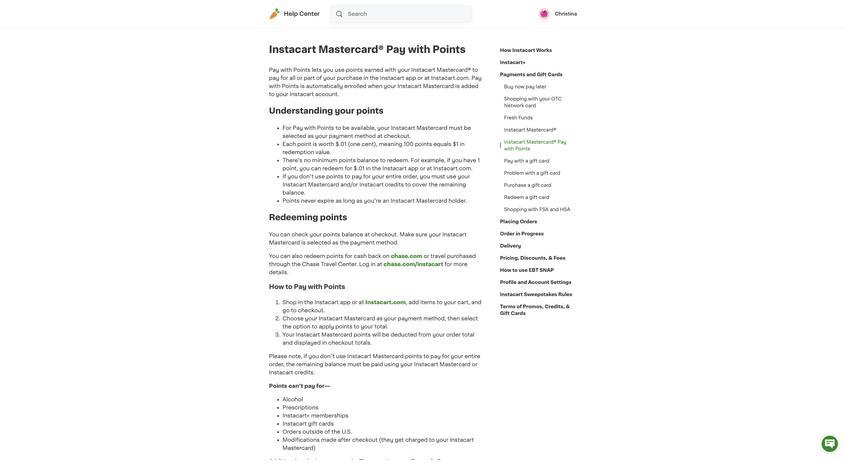 Task type: describe. For each thing, give the bounding box(es) containing it.
chase
[[302, 262, 319, 267]]

placing
[[500, 220, 519, 224]]

mastercard® inside instacart mastercard® link
[[526, 128, 556, 132]]

points up travel
[[326, 254, 344, 259]]

and inside 'link'
[[550, 207, 559, 212]]

fresh funds link
[[500, 112, 537, 124]]

how for how to use ebt snap
[[500, 268, 511, 273]]

to right charged
[[429, 438, 435, 443]]

remaining inside for pay with points to be available, your instacart mastercard must be selected as your payment method at checkout. each point is worth $.01 (one cent), meaning 100 points equals $1 in redemption value. there's no minimum points balance to redeem. for example, if you have 1 point, you can redeem for $.01 in the instacart app or at instacart.com. if you don't use points to pay for your entire order, you must use your instacart mastercard and/or instacart credits to cover the remaining balance. points never expire as long as you're an instacart mastercard holder.
[[439, 182, 466, 187]]

for up you're
[[363, 174, 371, 179]]

please note, if you don't use instacart mastercard points to pay for your entire order, the remaining balance must be paid using your instacart mastercard or instacart credits.
[[269, 354, 480, 376]]

r points balance at checkout. make sure your instacart mastercard is selected as the payment method.
[[269, 232, 467, 245]]

funds
[[518, 116, 533, 120]]

redemption
[[283, 150, 314, 155]]

the down how to pay with points
[[304, 300, 313, 305]]

app inside for pay with points to be available, your instacart mastercard must be selected as your payment method at checkout. each point is worth $.01 (one cent), meaning 100 points equals $1 in redemption value. there's no minimum points balance to redeem. for example, if you have 1 point, you can redeem for $.01 in the instacart app or at instacart.com. if you don't use points to pay for your entire order, you must use your instacart mastercard and/or instacart credits to cover the remaining balance. points never expire as long as you're an instacart mastercard holder.
[[408, 166, 418, 171]]

to right go
[[291, 308, 297, 313]]

a up redeem a gift card
[[527, 183, 530, 188]]

from
[[418, 332, 431, 338]]

total.
[[374, 324, 388, 330]]

1 horizontal spatial orders
[[520, 220, 537, 224]]

automatically
[[306, 83, 343, 89]]

don't inside for pay with points to be available, your instacart mastercard must be selected as your payment method at checkout. each point is worth $.01 (one cent), meaning 100 points equals $1 in redemption value. there's no minimum points balance to redeem. for example, if you have 1 point, you can redeem for $.01 in the instacart app or at instacart.com. if you don't use points to pay for your entire order, you must use your instacart mastercard and/or instacart credits to cover the remaining balance. points never expire as long as you're an instacart mastercard holder.
[[299, 174, 314, 179]]

your up total.
[[384, 316, 396, 322]]

as up point
[[308, 133, 314, 139]]

shop in the instacart app or at instacart.com
[[283, 300, 406, 305]]

deducted
[[391, 332, 417, 338]]

as right long
[[356, 198, 363, 204]]

on
[[383, 254, 390, 259]]

redeem.
[[387, 158, 409, 163]]

credits
[[385, 182, 404, 187]]

to up the and/or
[[345, 174, 350, 179]]

,
[[406, 300, 407, 305]]

shopping for shopping with fsa and hsa
[[504, 207, 527, 212]]

$1
[[453, 141, 458, 147]]

the inside please note, if you don't use instacart mastercard points to pay for your entire order, the remaining balance must be paid using your instacart mastercard or instacart credits.
[[286, 362, 295, 368]]

shopping with fsa and hsa link
[[500, 204, 574, 216]]

you down 'no'
[[299, 166, 310, 171]]

pay inside pay with a gift card link
[[504, 159, 513, 163]]

card up the fsa
[[539, 195, 549, 200]]

equals
[[433, 141, 451, 147]]

your up the automatically
[[323, 75, 335, 81]]

items
[[420, 300, 435, 305]]

instacart mastercard® link
[[500, 124, 560, 136]]

with inside shopping with your otc network card
[[528, 97, 538, 101]]

pay inside for pay with points to be available, your instacart mastercard must be selected as your payment method at checkout. each point is worth $.01 (one cent), meaning 100 points equals $1 in redemption value. there's no minimum points balance to redeem. for example, if you have 1 point, you can redeem for $.01 in the instacart app or at instacart.com. if you don't use points to pay for your entire order, you must use your instacart mastercard and/or instacart credits to cover the remaining balance. points never expire as long as you're an instacart mastercard holder.
[[352, 174, 362, 179]]

instacart sweepstakes rules link
[[500, 289, 572, 301]]

your up option
[[305, 316, 317, 322]]

for pay with points to be available, your instacart mastercard must be selected as your payment method at checkout. each point is worth $.01 (one cent), meaning 100 points equals $1 in redemption value. there's no minimum points balance to redeem. for example, if you have 1 point, you can redeem for $.01 in the instacart app or at instacart.com. if you don't use points to pay for your entire order, you must use your instacart mastercard and/or instacart credits to cover the remaining balance. points never expire as long as you're an instacart mastercard holder.
[[283, 125, 480, 204]]

alcohol
[[283, 397, 303, 403]]

your right charged
[[436, 438, 448, 443]]

your right using
[[400, 362, 413, 368]]

alcohol prescriptions instacart+ memberships instacart gift cards orders outside of the u.s.
[[283, 397, 352, 435]]

redeeming points
[[269, 214, 347, 221]]

order
[[446, 332, 461, 338]]

travel
[[431, 254, 446, 259]]

delivery
[[500, 244, 521, 249]]

chase.com/instacart
[[384, 262, 443, 267]]

your inside shopping with your otc network card
[[539, 97, 550, 101]]

order in progress link
[[500, 228, 544, 240]]

to down pricing,
[[512, 268, 518, 273]]

(they
[[379, 438, 393, 443]]

your up the will on the bottom of page
[[361, 324, 373, 330]]

the down cent),
[[372, 166, 381, 171]]

cover
[[412, 182, 427, 187]]

gift inside "link"
[[540, 171, 548, 176]]

checkout inside choose your instacart mastercard as your payment method, then select the option to apply points to your total. your instacart mastercard points will be deducted from your order total and displayed in checkout totals.
[[328, 340, 354, 346]]

u.s.
[[342, 430, 352, 435]]

and inside , add items to your cart, and go to checkout.
[[471, 300, 481, 305]]

with inside for pay with points to be available, your instacart mastercard must be selected as your payment method at checkout. each point is worth $.01 (one cent), meaning 100 points equals $1 in redemption value. there's no minimum points balance to redeem. for example, if you have 1 point, you can redeem for $.01 in the instacart app or at instacart.com. if you don't use points to pay for your entire order, you must use your instacart mastercard and/or instacart credits to cover the remaining balance. points never expire as long as you're an instacart mastercard holder.
[[304, 125, 316, 131]]

you up cover
[[420, 174, 430, 179]]

points right apply
[[335, 324, 352, 330]]

in down cent),
[[366, 166, 371, 171]]

instacart.com
[[365, 300, 406, 305]]

instacart inside how instacart works link
[[512, 48, 535, 53]]

expire
[[317, 198, 334, 204]]

to left cover
[[405, 182, 411, 187]]

method
[[355, 133, 376, 139]]

placing orders
[[500, 220, 537, 224]]

your up understanding
[[276, 92, 288, 97]]

of inside alcohol prescriptions instacart+ memberships instacart gift cards orders outside of the u.s.
[[324, 430, 330, 435]]

mastercard down order
[[440, 362, 471, 368]]

mastercard up expire
[[308, 182, 339, 187]]

how for how instacart works
[[500, 48, 511, 53]]

account
[[528, 280, 549, 285]]

points down (one
[[339, 158, 356, 163]]

points inside pay with points lets you use points earned with your instacart mastercard® to pay for all or part of your purchase in the instacart app or at instacart.com. pay with points is automatically enrolled when your instacart mastercard is added to your instacart account.
[[346, 67, 363, 73]]

method,
[[423, 316, 446, 322]]

to left redeem.
[[380, 158, 386, 163]]

points up available,
[[356, 107, 384, 115]]

be inside choose your instacart mastercard as your payment method, then select the option to apply points to your total. your instacart mastercard points will be deducted from your order total and displayed in checkout totals.
[[382, 332, 389, 338]]

minimum
[[312, 158, 337, 163]]

promos,
[[523, 305, 544, 309]]

gift up problem with a gift card "link"
[[529, 159, 538, 163]]

chase.com
[[391, 254, 422, 259]]

mastercard up equals
[[417, 125, 447, 131]]

choose
[[283, 316, 304, 322]]

instacart+ inside alcohol prescriptions instacart+ memberships instacart gift cards orders outside of the u.s.
[[283, 413, 310, 419]]

holder.
[[449, 198, 467, 204]]

0 vertical spatial instacart mastercard® pay with points
[[269, 45, 466, 54]]

pay inside please note, if you don't use instacart mastercard points to pay for your entire order, the remaining balance must be paid using your instacart mastercard or instacart credits.
[[430, 354, 441, 359]]

your down order
[[451, 354, 463, 359]]

in right shop
[[298, 300, 303, 305]]

instacart image
[[269, 8, 280, 19]]

for inside please note, if you don't use instacart mastercard points to pay for your entire order, the remaining balance must be paid using your instacart mastercard or instacart credits.
[[442, 354, 450, 359]]

you for you can also redeem points for cash back on chase.com
[[269, 254, 279, 259]]

go
[[283, 308, 290, 313]]

order
[[500, 232, 515, 236]]

instacart sweepstakes rules
[[500, 292, 572, 297]]

all
[[289, 75, 295, 81]]

you inside please note, if you don't use instacart mastercard points to pay for your entire order, the remaining balance must be paid using your instacart mastercard or instacart credits.
[[309, 354, 319, 359]]

check
[[292, 232, 308, 237]]

you left have at the right of page
[[452, 158, 462, 163]]

works
[[536, 48, 552, 53]]

be left available,
[[342, 125, 349, 131]]

with inside 'link'
[[528, 207, 538, 212]]

a up problem with a gift card "link"
[[525, 159, 528, 163]]

payments
[[500, 72, 525, 77]]

the inside choose your instacart mastercard as your payment method, then select the option to apply points to your total. your instacart mastercard points will be deducted from your order total and displayed in checkout totals.
[[283, 324, 291, 330]]

gift down the problem with a gift card
[[531, 183, 540, 188]]

for up center.
[[345, 254, 352, 259]]

mastercard down cover
[[416, 198, 447, 204]]

in inside choose your instacart mastercard as your payment method, then select the option to apply points to your total. your instacart mastercard points will be deducted from your order total and displayed in checkout totals.
[[322, 340, 327, 346]]

use inside please note, if you don't use instacart mastercard points to pay for your entire order, the remaining balance must be paid using your instacart mastercard or instacart credits.
[[336, 354, 346, 359]]

in inside pay with points lets you use points earned with your instacart mastercard® to pay for all or part of your purchase in the instacart app or at instacart.com. pay with points is automatically enrolled when your instacart mastercard is added to your instacart account.
[[364, 75, 368, 81]]

of inside terms of promos, credits, & gift cards
[[517, 305, 522, 309]]

gift inside alcohol prescriptions instacart+ memberships instacart gift cards orders outside of the u.s.
[[308, 422, 317, 427]]

be inside please note, if you don't use instacart mastercard points to pay for your entire order, the remaining balance must be paid using your instacart mastercard or instacart credits.
[[363, 362, 370, 368]]

fees
[[554, 256, 565, 261]]

don't inside please note, if you don't use instacart mastercard points to pay for your entire order, the remaining balance must be paid using your instacart mastercard or instacart credits.
[[320, 354, 335, 359]]

you right check
[[310, 232, 320, 237]]

points down expire
[[320, 214, 347, 221]]

points up totals.
[[354, 332, 371, 338]]

chase.com link
[[391, 254, 422, 259]]

to up understanding
[[269, 92, 275, 97]]

card down instacart mastercard® pay with points "link"
[[539, 159, 549, 163]]

add
[[409, 300, 419, 305]]

is inside r points balance at checkout. make sure your instacart mastercard is selected as the payment method.
[[301, 240, 306, 245]]

redeem
[[504, 195, 524, 200]]

your right when
[[384, 83, 396, 89]]

a inside "link"
[[536, 171, 539, 176]]

how to use ebt snap link
[[500, 264, 554, 277]]

instacart mastercard® pay with points inside "link"
[[504, 140, 566, 151]]

a down purchase a gift card at right
[[525, 195, 528, 200]]

buy
[[504, 84, 513, 89]]

and up the buy now pay later link
[[526, 72, 536, 77]]

your right from
[[433, 332, 445, 338]]

checkout. inside , add items to your cart, and go to checkout.
[[298, 308, 325, 313]]

if inside for pay with points to be available, your instacart mastercard must be selected as your payment method at checkout. each point is worth $.01 (one cent), meaning 100 points equals $1 in redemption value. there's no minimum points balance to redeem. for example, if you have 1 point, you can redeem for $.01 in the instacart app or at instacart.com. if you don't use points to pay for your entire order, you must use your instacart mastercard and/or instacart credits to cover the remaining balance. points never expire as long as you're an instacart mastercard holder.
[[447, 158, 450, 163]]

can for check
[[280, 232, 290, 237]]

purchase a gift card link
[[500, 179, 555, 191]]

cards inside terms of promos, credits, & gift cards
[[511, 311, 526, 316]]

mastercard)
[[283, 446, 316, 451]]

how to use ebt snap
[[500, 268, 554, 273]]

remaining inside please note, if you don't use instacart mastercard points to pay for your entire order, the remaining balance must be paid using your instacart mastercard or instacart credits.
[[296, 362, 323, 368]]

pay left the for—
[[304, 384, 315, 389]]

mastercard down shop in the instacart app or at instacart.com
[[344, 316, 375, 322]]

to up totals.
[[354, 324, 359, 330]]

must inside please note, if you don't use instacart mastercard points to pay for your entire order, the remaining balance must be paid using your instacart mastercard or instacart credits.
[[348, 362, 361, 368]]

buy now pay later
[[504, 84, 546, 89]]

after
[[338, 438, 351, 443]]

app inside pay with points lets you use points earned with your instacart mastercard® to pay for all or part of your purchase in the instacart app or at instacart.com. pay with points is automatically enrolled when your instacart mastercard is added to your instacart account.
[[406, 75, 416, 81]]

mastercard® up purchase
[[318, 45, 384, 54]]

to up shop
[[285, 284, 292, 291]]

cent),
[[362, 141, 377, 147]]

shop
[[283, 300, 297, 305]]

your down "account." at the top of the page
[[335, 107, 354, 115]]

modifications made after checkout (they get charged to your
[[283, 438, 450, 443]]

redeem inside for pay with points to be available, your instacart mastercard must be selected as your payment method at checkout. each point is worth $.01 (one cent), meaning 100 points equals $1 in redemption value. there's no minimum points balance to redeem. for example, if you have 1 point, you can redeem for $.01 in the instacart app or at instacart.com. if you don't use points to pay for your entire order, you must use your instacart mastercard and/or instacart credits to cover the remaining balance. points never expire as long as you're an instacart mastercard holder.
[[322, 166, 343, 171]]

travel
[[321, 262, 337, 267]]

added
[[461, 83, 478, 89]]

or travel purchased through the chase travel center. log in at
[[269, 254, 476, 267]]

your down have at the right of page
[[458, 174, 470, 179]]

profile and account settings link
[[500, 277, 572, 289]]

value.
[[315, 150, 331, 155]]

at inside or travel purchased through the chase travel center. log in at
[[377, 262, 382, 267]]

in right order
[[516, 232, 520, 236]]

credits.
[[295, 370, 315, 376]]

payments and gift cards
[[500, 72, 563, 77]]

points inside r points balance at checkout. make sure your instacart mastercard is selected as the payment method.
[[323, 232, 340, 237]]

settings
[[550, 280, 572, 285]]

network
[[504, 103, 524, 108]]

your up meaning
[[377, 125, 390, 131]]

order, inside please note, if you don't use instacart mastercard points to pay for your entire order, the remaining balance must be paid using your instacart mastercard or instacart credits.
[[269, 362, 285, 368]]

your up you're
[[372, 174, 384, 179]]

you're
[[364, 198, 381, 204]]

1
[[478, 158, 480, 163]]

points right 100
[[415, 141, 432, 147]]

the inside alcohol prescriptions instacart+ memberships instacart gift cards orders outside of the u.s.
[[331, 430, 340, 435]]

can inside for pay with points to be available, your instacart mastercard must be selected as your payment method at checkout. each point is worth $.01 (one cent), meaning 100 points equals $1 in redemption value. there's no minimum points balance to redeem. for example, if you have 1 point, you can redeem for $.01 in the instacart app or at instacart.com. if you don't use points to pay for your entire order, you must use your instacart mastercard and/or instacart credits to cover the remaining balance. points never expire as long as you're an instacart mastercard holder.
[[311, 166, 321, 171]]

user avatar image
[[539, 8, 549, 19]]

purchase
[[337, 75, 362, 81]]

point
[[297, 141, 311, 147]]

to down understanding your points
[[335, 125, 341, 131]]

instacart inside alcohol prescriptions instacart+ memberships instacart gift cards orders outside of the u.s.
[[283, 422, 307, 427]]

center.
[[338, 262, 358, 267]]

your up worth
[[315, 133, 327, 139]]

gift up shopping with fsa and hsa 'link'
[[529, 195, 537, 200]]

to up added
[[472, 67, 478, 73]]



Task type: vqa. For each thing, say whether or not it's contained in the screenshot.
Redeeming
yes



Task type: locate. For each thing, give the bounding box(es) containing it.
entire inside please note, if you don't use instacart mastercard points to pay for your entire order, the remaining balance must be paid using your instacart mastercard or instacart credits.
[[465, 354, 480, 359]]

card inside shopping with your otc network card
[[525, 103, 536, 108]]

for up "each"
[[283, 125, 291, 131]]

payment up (one
[[329, 133, 353, 139]]

to inside please note, if you don't use instacart mastercard points to pay for your entire order, the remaining balance must be paid using your instacart mastercard or instacart credits.
[[423, 354, 429, 359]]

can for also
[[280, 254, 290, 259]]

part
[[304, 75, 315, 81]]

can
[[311, 166, 321, 171], [280, 232, 290, 237], [280, 254, 290, 259]]

0 vertical spatial redeem
[[322, 166, 343, 171]]

app
[[406, 75, 416, 81], [408, 166, 418, 171], [340, 300, 350, 305]]

1 horizontal spatial selected
[[307, 240, 331, 245]]

gift up outside on the left bottom of the page
[[308, 422, 317, 427]]

you up "through"
[[269, 254, 279, 259]]

as inside r points balance at checkout. make sure your instacart mastercard is selected as the payment method.
[[332, 240, 338, 245]]

1 horizontal spatial for
[[411, 158, 420, 163]]

1 shopping from the top
[[504, 97, 527, 101]]

1 vertical spatial app
[[408, 166, 418, 171]]

pay up the and/or
[[352, 174, 362, 179]]

1 vertical spatial how
[[500, 268, 511, 273]]

1 horizontal spatial cards
[[548, 72, 563, 77]]

for up the and/or
[[345, 166, 352, 171]]

0 vertical spatial remaining
[[439, 182, 466, 187]]

pricing,
[[500, 256, 519, 261]]

0 horizontal spatial order,
[[269, 362, 285, 368]]

pay inside for pay with points to be available, your instacart mastercard must be selected as your payment method at checkout. each point is worth $.01 (one cent), meaning 100 points equals $1 in redemption value. there's no minimum points balance to redeem. for example, if you have 1 point, you can redeem for $.01 in the instacart app or at instacart.com. if you don't use points to pay for your entire order, you must use your instacart mastercard and/or instacart credits to cover the remaining balance. points never expire as long as you're an instacart mastercard holder.
[[293, 125, 303, 131]]

1 vertical spatial of
[[517, 305, 522, 309]]

with inside instacart mastercard® pay with points
[[504, 147, 514, 151]]

mastercard® up instacart mastercard® pay with points "link"
[[526, 128, 556, 132]]

1 vertical spatial cards
[[511, 311, 526, 316]]

for more details.
[[269, 262, 467, 275]]

to down from
[[423, 354, 429, 359]]

terms
[[500, 305, 516, 309]]

for down order
[[442, 354, 450, 359]]

the right cover
[[429, 182, 438, 187]]

order in progress
[[500, 232, 544, 236]]

instacart inside r points balance at checkout. make sure your instacart mastercard is selected as the payment method.
[[442, 232, 467, 237]]

must
[[449, 125, 463, 131], [431, 174, 445, 179], [348, 362, 361, 368]]

1 vertical spatial instacart mastercard® pay with points
[[504, 140, 566, 151]]

instacart+ down prescriptions
[[283, 413, 310, 419]]

is down check
[[301, 240, 306, 245]]

your left cart,
[[444, 300, 456, 305]]

when
[[368, 83, 382, 89]]

cart,
[[458, 300, 470, 305]]

redeem a gift card
[[504, 195, 549, 200]]

the inside pay with points lets you use points earned with your instacart mastercard® to pay for all or part of your purchase in the instacart app or at instacart.com. pay with points is automatically enrolled when your instacart mastercard is added to your instacart account.
[[370, 75, 379, 81]]

instacart mastercard® pay with points up earned
[[269, 45, 466, 54]]

0 horizontal spatial &
[[548, 256, 552, 261]]

0 vertical spatial entire
[[386, 174, 401, 179]]

at inside pay with points lets you use points earned with your instacart mastercard® to pay for all or part of your purchase in the instacart app or at instacart.com. pay with points is automatically enrolled when your instacart mastercard is added to your instacart account.
[[424, 75, 430, 81]]

in right $1
[[460, 141, 465, 147]]

center
[[299, 11, 320, 17]]

fsa
[[539, 207, 549, 212]]

1 vertical spatial entire
[[465, 354, 480, 359]]

gift
[[537, 72, 547, 77], [500, 311, 510, 316]]

pay with points lets you use points earned with your instacart mastercard® to pay for all or part of your purchase in the instacart app or at instacart.com. pay with points is automatically enrolled when your instacart mastercard is added to your instacart account.
[[269, 67, 482, 97]]

1 you from the top
[[269, 232, 279, 237]]

the inside r points balance at checkout. make sure your instacart mastercard is selected as the payment method.
[[340, 240, 349, 245]]

order, down the please
[[269, 362, 285, 368]]

0 vertical spatial cards
[[548, 72, 563, 77]]

as up total.
[[377, 316, 383, 322]]

as inside choose your instacart mastercard as your payment method, then select the option to apply points to your total. your instacart mastercard points will be deducted from your order total and displayed in checkout totals.
[[377, 316, 383, 322]]

your inside , add items to your cart, and go to checkout.
[[444, 300, 456, 305]]

instacart inside instacart sweepstakes rules link
[[500, 292, 523, 297]]

1 vertical spatial must
[[431, 174, 445, 179]]

be
[[342, 125, 349, 131], [464, 125, 471, 131], [382, 332, 389, 338], [363, 362, 370, 368]]

gift
[[529, 159, 538, 163], [540, 171, 548, 176], [531, 183, 540, 188], [529, 195, 537, 200], [308, 422, 317, 427]]

mastercard® down instacart mastercard® link in the right top of the page
[[526, 140, 556, 145]]

and down 'how to use ebt snap'
[[518, 280, 527, 285]]

pay inside pay with points lets you use points earned with your instacart mastercard® to pay for all or part of your purchase in the instacart app or at instacart.com. pay with points is automatically enrolled when your instacart mastercard is added to your instacart account.
[[269, 75, 279, 81]]

0 vertical spatial you
[[269, 232, 279, 237]]

select
[[461, 316, 478, 322]]

0 horizontal spatial orders
[[283, 430, 301, 435]]

pricing, discounts, & fees link
[[500, 252, 565, 264]]

0 horizontal spatial instacart+
[[283, 413, 310, 419]]

1 vertical spatial don't
[[320, 354, 335, 359]]

don't down displayed
[[320, 354, 335, 359]]

at inside r points balance at checkout. make sure your instacart mastercard is selected as the payment method.
[[365, 232, 370, 237]]

gift inside terms of promos, credits, & gift cards
[[500, 311, 510, 316]]

1 vertical spatial if
[[304, 354, 307, 359]]

balance up the for—
[[325, 362, 346, 368]]

mastercard®
[[318, 45, 384, 54], [437, 67, 471, 73], [526, 128, 556, 132], [526, 140, 556, 145]]

problem with a gift card link
[[500, 167, 564, 179]]

and inside choose your instacart mastercard as your payment method, then select the option to apply points to your total. your instacart mastercard points will be deducted from your order total and displayed in checkout totals.
[[283, 340, 293, 346]]

order, inside for pay with points to be available, your instacart mastercard must be selected as your payment method at checkout. each point is worth $.01 (one cent), meaning 100 points equals $1 in redemption value. there's no minimum points balance to redeem. for example, if you have 1 point, you can redeem for $.01 in the instacart app or at instacart.com. if you don't use points to pay for your entire order, you must use your instacart mastercard and/or instacart credits to cover the remaining balance. points never expire as long as you're an instacart mastercard holder.
[[403, 174, 418, 179]]

1 horizontal spatial if
[[447, 158, 450, 163]]

0 horizontal spatial instacart mastercard® pay with points
[[269, 45, 466, 54]]

instacart.com. inside for pay with points to be available, your instacart mastercard must be selected as your payment method at checkout. each point is worth $.01 (one cent), meaning 100 points equals $1 in redemption value. there's no minimum points balance to redeem. for example, if you have 1 point, you can redeem for $.01 in the instacart app or at instacart.com. if you don't use points to pay for your entire order, you must use your instacart mastercard and/or instacart credits to cover the remaining balance. points never expire as long as you're an instacart mastercard holder.
[[433, 166, 472, 171]]

orders up the "modifications"
[[283, 430, 301, 435]]

sure
[[416, 232, 427, 237]]

for inside 'for more details.'
[[445, 262, 452, 267]]

instacart
[[269, 45, 316, 54], [512, 48, 535, 53], [411, 67, 435, 73], [380, 75, 404, 81], [397, 83, 422, 89], [290, 92, 314, 97], [391, 125, 415, 131], [504, 128, 525, 132], [504, 140, 525, 145], [382, 166, 407, 171], [283, 182, 307, 187], [359, 182, 384, 187], [391, 198, 415, 204], [442, 232, 467, 237], [500, 292, 523, 297], [315, 300, 339, 305], [319, 316, 343, 322], [296, 332, 320, 338], [347, 354, 371, 359], [414, 362, 438, 368], [269, 370, 293, 376], [283, 422, 307, 427], [450, 438, 474, 443]]

mastercard® inside instacart mastercard® pay with points "link"
[[526, 140, 556, 145]]

0 horizontal spatial entire
[[386, 174, 401, 179]]

2 you from the top
[[269, 254, 279, 259]]

use inside pay with points lets you use points earned with your instacart mastercard® to pay for all or part of your purchase in the instacart app or at instacart.com. pay with points is automatically enrolled when your instacart mastercard is added to your instacart account.
[[335, 67, 345, 73]]

mastercard left added
[[423, 83, 454, 89]]

is left added
[[455, 83, 460, 89]]

1 horizontal spatial gift
[[537, 72, 547, 77]]

0 horizontal spatial remaining
[[296, 362, 323, 368]]

checkout. up option
[[298, 308, 325, 313]]

you right lets
[[323, 67, 333, 73]]

0 vertical spatial how
[[500, 48, 511, 53]]

entire down "total" in the right bottom of the page
[[465, 354, 480, 359]]

1 vertical spatial gift
[[500, 311, 510, 316]]

as up the "you can also redeem points for cash back on chase.com" on the left of page
[[332, 240, 338, 245]]

the down note,
[[286, 362, 295, 368]]

0 vertical spatial $.01
[[336, 141, 347, 147]]

or inside or travel purchased through the chase travel center. log in at
[[424, 254, 429, 259]]

christina link
[[539, 8, 577, 19]]

instacart inside instacart mastercard® link
[[504, 128, 525, 132]]

0 vertical spatial don't
[[299, 174, 314, 179]]

1 horizontal spatial don't
[[320, 354, 335, 359]]

Search search field
[[347, 6, 471, 22]]

if inside please note, if you don't use instacart mastercard points to pay for your entire order, the remaining balance must be paid using your instacart mastercard or instacart credits.
[[304, 354, 307, 359]]

0 horizontal spatial $.01
[[336, 141, 347, 147]]

total
[[462, 332, 474, 338]]

must down the example, on the top of page
[[431, 174, 445, 179]]

1 horizontal spatial &
[[566, 305, 570, 309]]

you left check
[[269, 232, 279, 237]]

mastercard inside pay with points lets you use points earned with your instacart mastercard® to pay for all or part of your purchase in the instacart app or at instacart.com. pay with points is automatically enrolled when your instacart mastercard is added to your instacart account.
[[423, 83, 454, 89]]

more
[[453, 262, 467, 267]]

selected inside for pay with points to be available, your instacart mastercard must be selected as your payment method at checkout. each point is worth $.01 (one cent), meaning 100 points equals $1 in redemption value. there's no minimum points balance to redeem. for example, if you have 1 point, you can redeem for $.01 in the instacart app or at instacart.com. if you don't use points to pay for your entire order, you must use your instacart mastercard and/or instacart credits to cover the remaining balance. points never expire as long as you're an instacart mastercard holder.
[[283, 133, 306, 139]]

to left apply
[[312, 324, 317, 330]]

balance inside r points balance at checkout. make sure your instacart mastercard is selected as the payment method.
[[342, 232, 363, 237]]

2 vertical spatial payment
[[398, 316, 422, 322]]

balance inside for pay with points to be available, your instacart mastercard must be selected as your payment method at checkout. each point is worth $.01 (one cent), meaning 100 points equals $1 in redemption value. there's no minimum points balance to redeem. for example, if you have 1 point, you can redeem for $.01 in the instacart app or at instacart.com. if you don't use points to pay for your entire order, you must use your instacart mastercard and/or instacart credits to cover the remaining balance. points never expire as long as you're an instacart mastercard holder.
[[357, 158, 379, 163]]

0 vertical spatial orders
[[520, 220, 537, 224]]

meaning
[[379, 141, 402, 147]]

2 horizontal spatial of
[[517, 305, 522, 309]]

0 horizontal spatial must
[[348, 362, 361, 368]]

(one
[[348, 141, 360, 147]]

shopping with your otc network card
[[504, 97, 562, 108]]

as
[[308, 133, 314, 139], [336, 198, 342, 204], [356, 198, 363, 204], [332, 240, 338, 245], [377, 316, 383, 322]]

1 vertical spatial redeem
[[304, 254, 325, 259]]

1 vertical spatial order,
[[269, 362, 285, 368]]

don't down 'no'
[[299, 174, 314, 179]]

shopping inside shopping with your otc network card
[[504, 97, 527, 101]]

0 vertical spatial selected
[[283, 133, 306, 139]]

0 vertical spatial of
[[316, 75, 322, 81]]

1 horizontal spatial order,
[[403, 174, 418, 179]]

cards
[[548, 72, 563, 77], [511, 311, 526, 316]]

for right redeem.
[[411, 158, 420, 163]]

your left the otc
[[539, 97, 550, 101]]

1 horizontal spatial $.01
[[354, 166, 365, 171]]

rules
[[558, 292, 572, 297]]

memberships
[[311, 413, 349, 419]]

you right if at the left of page
[[288, 174, 298, 179]]

2 vertical spatial must
[[348, 362, 361, 368]]

1 vertical spatial shopping
[[504, 207, 527, 212]]

1 vertical spatial payment
[[350, 240, 375, 245]]

can down minimum
[[311, 166, 321, 171]]

earned
[[364, 67, 383, 73]]

will
[[372, 332, 381, 338]]

2 horizontal spatial must
[[449, 125, 463, 131]]

and down your
[[283, 340, 293, 346]]

1 vertical spatial checkout.
[[371, 232, 398, 237]]

of down lets
[[316, 75, 322, 81]]

is inside for pay with points to be available, your instacart mastercard must be selected as your payment method at checkout. each point is worth $.01 (one cent), meaning 100 points equals $1 in redemption value. there's no minimum points balance to redeem. for example, if you have 1 point, you can redeem for $.01 in the instacart app or at instacart.com. if you don't use points to pay for your entire order, you must use your instacart mastercard and/or instacart credits to cover the remaining balance. points never expire as long as you're an instacart mastercard holder.
[[313, 141, 317, 147]]

instacart+ up payments
[[500, 60, 526, 65]]

orders inside alcohol prescriptions instacart+ memberships instacart gift cards orders outside of the u.s.
[[283, 430, 301, 435]]

balance inside please note, if you don't use instacart mastercard points to pay for your entire order, the remaining balance must be paid using your instacart mastercard or instacart credits.
[[325, 362, 346, 368]]

you inside pay with points lets you use points earned with your instacart mastercard® to pay for all or part of your purchase in the instacart app or at instacart.com. pay with points is automatically enrolled when your instacart mastercard is added to your instacart account.
[[323, 67, 333, 73]]

must left paid
[[348, 362, 361, 368]]

1 horizontal spatial instacart+
[[500, 60, 526, 65]]

checkout. inside r points balance at checkout. make sure your instacart mastercard is selected as the payment method.
[[371, 232, 398, 237]]

long
[[343, 198, 355, 204]]

0 vertical spatial if
[[447, 158, 450, 163]]

1 vertical spatial can
[[280, 232, 290, 237]]

points inside please note, if you don't use instacart mastercard points to pay for your entire order, the remaining balance must be paid using your instacart mastercard or instacart credits.
[[405, 354, 422, 359]]

instacart inside instacart mastercard)
[[450, 438, 474, 443]]

1 horizontal spatial must
[[431, 174, 445, 179]]

payment up cash on the left of the page
[[350, 240, 375, 245]]

0 vertical spatial must
[[449, 125, 463, 131]]

sweepstakes
[[524, 292, 557, 297]]

help center
[[284, 11, 320, 17]]

0 horizontal spatial don't
[[299, 174, 314, 179]]

checkout
[[328, 340, 354, 346], [352, 438, 378, 443]]

0 horizontal spatial gift
[[500, 311, 510, 316]]

to right items on the bottom of the page
[[437, 300, 443, 305]]

for inside pay with points lets you use points earned with your instacart mastercard® to pay for all or part of your purchase in the instacart app or at instacart.com. pay with points is automatically enrolled when your instacart mastercard is added to your instacart account.
[[281, 75, 288, 81]]

your
[[398, 67, 410, 73], [323, 75, 335, 81], [384, 83, 396, 89], [276, 92, 288, 97], [539, 97, 550, 101], [335, 107, 354, 115], [377, 125, 390, 131], [315, 133, 327, 139], [372, 174, 384, 179], [458, 174, 470, 179], [429, 232, 441, 237], [444, 300, 456, 305], [305, 316, 317, 322], [384, 316, 396, 322], [361, 324, 373, 330], [433, 332, 445, 338], [451, 354, 463, 359], [400, 362, 413, 368], [436, 438, 448, 443]]

checkout. inside for pay with points to be available, your instacart mastercard must be selected as your payment method at checkout. each point is worth $.01 (one cent), meaning 100 points equals $1 in redemption value. there's no minimum points balance to redeem. for example, if you have 1 point, you can redeem for $.01 in the instacart app or at instacart.com. if you don't use points to pay for your entire order, you must use your instacart mastercard and/or instacart credits to cover the remaining balance. points never expire as long as you're an instacart mastercard holder.
[[384, 133, 411, 139]]

0 vertical spatial instacart+
[[500, 60, 526, 65]]

0 vertical spatial gift
[[537, 72, 547, 77]]

instacart.com.
[[431, 75, 470, 81], [433, 166, 472, 171]]

redeem
[[322, 166, 343, 171], [304, 254, 325, 259]]

fresh
[[504, 116, 517, 120]]

1 vertical spatial remaining
[[296, 362, 323, 368]]

understanding
[[269, 107, 333, 115]]

of inside pay with points lets you use points earned with your instacart mastercard® to pay for all or part of your purchase in the instacart app or at instacart.com. pay with points is automatically enrolled when your instacart mastercard is added to your instacart account.
[[316, 75, 322, 81]]

0 vertical spatial balance
[[357, 158, 379, 163]]

0 horizontal spatial cards
[[511, 311, 526, 316]]

how for how to pay with points
[[269, 284, 284, 291]]

cards up the otc
[[548, 72, 563, 77]]

of right terms
[[517, 305, 522, 309]]

checkout. up meaning
[[384, 133, 411, 139]]

the up your
[[283, 324, 291, 330]]

selected inside r points balance at checkout. make sure your instacart mastercard is selected as the payment method.
[[307, 240, 331, 245]]

card
[[525, 103, 536, 108], [539, 159, 549, 163], [550, 171, 560, 176], [541, 183, 551, 188], [539, 195, 549, 200]]

1 horizontal spatial instacart mastercard® pay with points
[[504, 140, 566, 151]]

in inside or travel purchased through the chase travel center. log in at
[[371, 262, 376, 267]]

or inside for pay with points to be available, your instacart mastercard must be selected as your payment method at checkout. each point is worth $.01 (one cent), meaning 100 points equals $1 in redemption value. there's no minimum points balance to redeem. for example, if you have 1 point, you can redeem for $.01 in the instacart app or at instacart.com. if you don't use points to pay for your entire order, you must use your instacart mastercard and/or instacart credits to cover the remaining balance. points never expire as long as you're an instacart mastercard holder.
[[420, 166, 425, 171]]

0 vertical spatial can
[[311, 166, 321, 171]]

0 horizontal spatial if
[[304, 354, 307, 359]]

the up the "you can also redeem points for cash back on chase.com" on the left of page
[[340, 240, 349, 245]]

for left all
[[281, 75, 288, 81]]

pay inside instacart mastercard® pay with points "link"
[[558, 140, 566, 145]]

in down apply
[[322, 340, 327, 346]]

if
[[447, 158, 450, 163], [304, 354, 307, 359]]

how
[[500, 48, 511, 53], [500, 268, 511, 273], [269, 284, 284, 291]]

2 vertical spatial app
[[340, 300, 350, 305]]

you
[[269, 232, 279, 237], [269, 254, 279, 259]]

or inside please note, if you don't use instacart mastercard points to pay for your entire order, the remaining balance must be paid using your instacart mastercard or instacart credits.
[[472, 362, 477, 368]]

checkout. up method.
[[371, 232, 398, 237]]

0 vertical spatial &
[[548, 256, 552, 261]]

must up $1
[[449, 125, 463, 131]]

redeem down minimum
[[322, 166, 343, 171]]

2 vertical spatial can
[[280, 254, 290, 259]]

mastercard down you can check you
[[269, 240, 300, 245]]

make
[[400, 232, 414, 237]]

2 vertical spatial of
[[324, 430, 330, 435]]

mastercard down apply
[[321, 332, 352, 338]]

discounts,
[[520, 256, 547, 261]]

and right the fsa
[[550, 207, 559, 212]]

0 horizontal spatial for
[[283, 125, 291, 131]]

how up instacart+ link
[[500, 48, 511, 53]]

buy now pay later link
[[500, 81, 551, 93]]

payments and gift cards link
[[500, 69, 563, 81]]

is down part
[[300, 83, 305, 89]]

mastercard up using
[[373, 354, 404, 359]]

displayed
[[294, 340, 321, 346]]

be left paid
[[363, 362, 370, 368]]

balance.
[[283, 190, 305, 195]]

instacart.com. inside pay with points lets you use points earned with your instacart mastercard® to pay for all or part of your purchase in the instacart app or at instacart.com. pay with points is automatically enrolled when your instacart mastercard is added to your instacart account.
[[431, 75, 470, 81]]

0 horizontal spatial selected
[[283, 133, 306, 139]]

and/or
[[340, 182, 358, 187]]

points up the and/or
[[326, 174, 343, 179]]

entire inside for pay with points to be available, your instacart mastercard must be selected as your payment method at checkout. each point is worth $.01 (one cent), meaning 100 points equals $1 in redemption value. there's no minimum points balance to redeem. for example, if you have 1 point, you can redeem for $.01 in the instacart app or at instacart.com. if you don't use points to pay for your entire order, you must use your instacart mastercard and/or instacart credits to cover the remaining balance. points never expire as long as you're an instacart mastercard holder.
[[386, 174, 401, 179]]

2 shopping from the top
[[504, 207, 527, 212]]

for—
[[316, 384, 330, 389]]

1 horizontal spatial remaining
[[439, 182, 466, 187]]

1 vertical spatial selected
[[307, 240, 331, 245]]

points inside "link"
[[515, 147, 530, 151]]

0 vertical spatial instacart.com.
[[431, 75, 470, 81]]

instacart+
[[500, 60, 526, 65], [283, 413, 310, 419]]

&
[[548, 256, 552, 261], [566, 305, 570, 309]]

you for you can check you
[[269, 232, 279, 237]]

checkout down apply
[[328, 340, 354, 346]]

1 vertical spatial instacart+
[[283, 413, 310, 419]]

using
[[384, 362, 399, 368]]

cards
[[319, 422, 334, 427]]

& left fees
[[548, 256, 552, 261]]

you can also redeem points for cash back on chase.com
[[269, 254, 422, 259]]

your inside r points balance at checkout. make sure your instacart mastercard is selected as the payment method.
[[429, 232, 441, 237]]

1 vertical spatial checkout
[[352, 438, 378, 443]]

instacart inside instacart mastercard® pay with points
[[504, 140, 525, 145]]

terms of promos, credits, & gift cards
[[500, 305, 570, 316]]

1 vertical spatial for
[[411, 158, 420, 163]]

apply
[[319, 324, 334, 330]]

1 vertical spatial $.01
[[354, 166, 365, 171]]

1 vertical spatial instacart.com.
[[433, 166, 472, 171]]

understanding your points
[[269, 107, 385, 115]]

account.
[[315, 92, 339, 97]]

payment
[[329, 133, 353, 139], [350, 240, 375, 245], [398, 316, 422, 322]]

help
[[284, 11, 298, 17]]

$.01 up the and/or
[[354, 166, 365, 171]]

1 horizontal spatial entire
[[465, 354, 480, 359]]

as left long
[[336, 198, 342, 204]]

the inside or travel purchased through the chase travel center. log in at
[[292, 262, 301, 267]]

0 vertical spatial checkout
[[328, 340, 354, 346]]

payment inside r points balance at checkout. make sure your instacart mastercard is selected as the payment method.
[[350, 240, 375, 245]]

payment inside for pay with points to be available, your instacart mastercard must be selected as your payment method at checkout. each point is worth $.01 (one cent), meaning 100 points equals $1 in redemption value. there's no minimum points balance to redeem. for example, if you have 1 point, you can redeem for $.01 in the instacart app or at instacart.com. if you don't use points to pay for your entire order, you must use your instacart mastercard and/or instacart credits to cover the remaining balance. points never expire as long as you're an instacart mastercard holder.
[[329, 133, 353, 139]]

how down details.
[[269, 284, 284, 291]]

modifications
[[283, 438, 320, 443]]

pay left all
[[269, 75, 279, 81]]

2 vertical spatial balance
[[325, 362, 346, 368]]

& inside terms of promos, credits, & gift cards
[[566, 305, 570, 309]]

be up have at the right of page
[[464, 125, 471, 131]]

card down problem with a gift card "link"
[[541, 183, 551, 188]]

points down deducted on the left bottom of page
[[405, 354, 422, 359]]

0 vertical spatial shopping
[[504, 97, 527, 101]]

r
[[320, 232, 322, 237]]

otc
[[551, 97, 562, 101]]

note,
[[288, 354, 302, 359]]

1 vertical spatial orders
[[283, 430, 301, 435]]

order, up cover
[[403, 174, 418, 179]]

0 vertical spatial payment
[[329, 133, 353, 139]]

1 horizontal spatial of
[[324, 430, 330, 435]]

credits,
[[545, 305, 565, 309]]

card inside "link"
[[550, 171, 560, 176]]

pay
[[269, 75, 279, 81], [526, 84, 535, 89], [352, 174, 362, 179], [430, 354, 441, 359], [304, 384, 315, 389]]

remaining
[[439, 182, 466, 187], [296, 362, 323, 368]]

how up profile
[[500, 268, 511, 273]]

2 vertical spatial how
[[269, 284, 284, 291]]

instacart mastercard®
[[504, 128, 556, 132]]

1 vertical spatial balance
[[342, 232, 363, 237]]

problem
[[504, 171, 524, 176]]

mastercard® inside pay with points lets you use points earned with your instacart mastercard® to pay for all or part of your purchase in the instacart app or at instacart.com. pay with points is automatically enrolled when your instacart mastercard is added to your instacart account.
[[437, 67, 471, 73]]

your right earned
[[398, 67, 410, 73]]

instacart+ link
[[500, 56, 526, 69]]

0 vertical spatial checkout.
[[384, 133, 411, 139]]

0 vertical spatial for
[[283, 125, 291, 131]]

1 vertical spatial &
[[566, 305, 570, 309]]

2 vertical spatial checkout.
[[298, 308, 325, 313]]

pay right the now
[[526, 84, 535, 89]]

mastercard inside r points balance at checkout. make sure your instacart mastercard is selected as the payment method.
[[269, 240, 300, 245]]

0 vertical spatial app
[[406, 75, 416, 81]]

available,
[[351, 125, 376, 131]]

delivery link
[[500, 240, 521, 252]]

shopping for shopping with your otc network card
[[504, 97, 527, 101]]

1 vertical spatial you
[[269, 254, 279, 259]]

shopping inside 'link'
[[504, 207, 527, 212]]

to
[[472, 67, 478, 73], [269, 92, 275, 97], [335, 125, 341, 131], [380, 158, 386, 163], [345, 174, 350, 179], [405, 182, 411, 187], [512, 268, 518, 273], [285, 284, 292, 291], [437, 300, 443, 305], [291, 308, 297, 313], [312, 324, 317, 330], [354, 324, 359, 330], [423, 354, 429, 359], [429, 438, 435, 443]]

payment inside choose your instacart mastercard as your payment method, then select the option to apply points to your total. your instacart mastercard points will be deducted from your order total and displayed in checkout totals.
[[398, 316, 422, 322]]

0 horizontal spatial of
[[316, 75, 322, 81]]

0 vertical spatial order,
[[403, 174, 418, 179]]

chase.com/instacart link
[[384, 262, 443, 267]]



